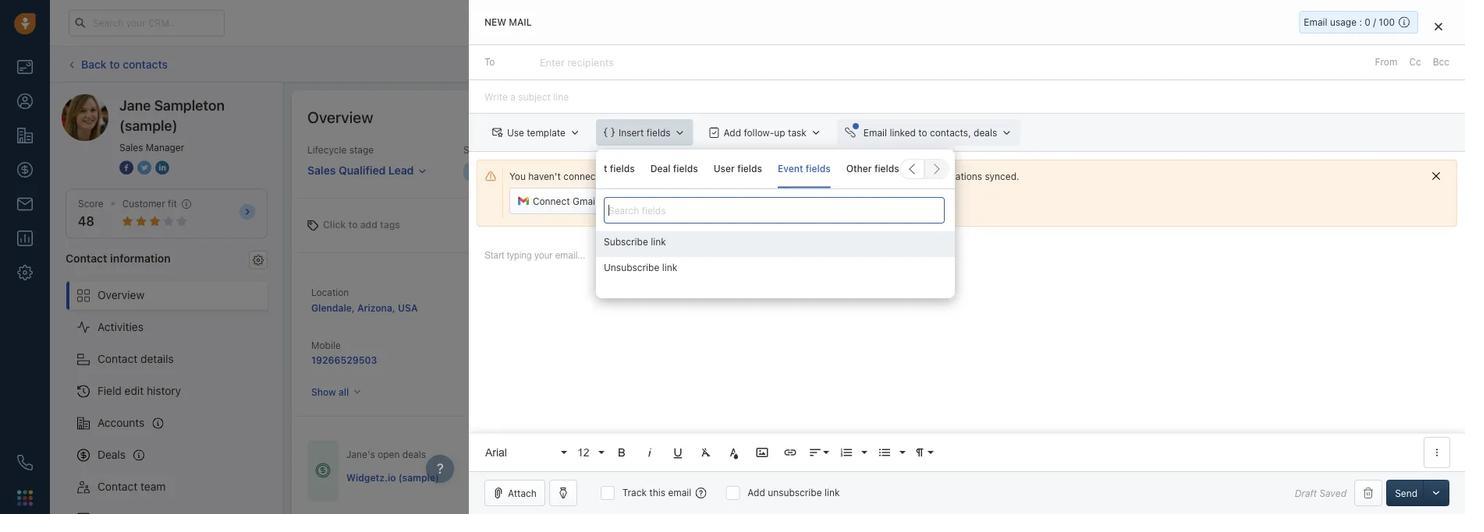 Task type: locate. For each thing, give the bounding box(es) containing it.
different
[[684, 196, 721, 207]]

0 horizontal spatial new
[[484, 17, 506, 28]]

0 horizontal spatial qualified
[[339, 164, 386, 177]]

janesampleton@gmail.com
[[845, 302, 968, 313]]

new down "underline (⌘u)" icon
[[670, 473, 689, 484]]

:
[[1359, 17, 1362, 28]]

row containing closes in 3 days
[[346, 463, 984, 495]]

12
[[577, 447, 589, 459]]

add left the follow-
[[724, 127, 741, 138]]

row
[[346, 463, 984, 495]]

account fields link
[[570, 150, 635, 189]]

(sample) up sales manager
[[119, 117, 178, 134]]

lifecycle
[[307, 145, 347, 156]]

1 horizontal spatial qualified
[[1019, 167, 1059, 178]]

2 horizontal spatial (sample)
[[630, 302, 671, 313]]

1 vertical spatial email
[[864, 127, 887, 138]]

0 horizontal spatial connect
[[533, 196, 570, 207]]

add left unsubscribe
[[748, 488, 765, 499]]

contacted link
[[626, 162, 790, 182]]

widgetz.io down jane's
[[346, 473, 396, 484]]

dialog
[[469, 0, 1465, 515]]

email left the "usage"
[[1304, 17, 1327, 28]]

email for email linked to contacts, deals
[[864, 127, 887, 138]]

link down "closes" on the bottom of the page
[[825, 488, 840, 499]]

field edit history
[[98, 385, 181, 398]]

fields for user fields
[[737, 164, 762, 174]]

qualified
[[339, 164, 386, 177], [1019, 167, 1059, 178]]

email for email usage : 0 / 100
[[1304, 17, 1327, 28]]

overview up lifecycle stage
[[307, 108, 373, 126]]

user
[[714, 164, 735, 174]]

accounts up deals
[[98, 417, 145, 430]]

widgetz.io down unsubscribe
[[578, 302, 628, 313]]

lead
[[388, 164, 414, 177]]

deals right open at bottom left
[[402, 450, 426, 461]]

email down user fields link
[[724, 196, 747, 207]]

back to contacts link
[[66, 52, 169, 77]]

0 vertical spatial deals
[[974, 127, 997, 138]]

send button
[[1386, 481, 1426, 507]]

(sample) down open at bottom left
[[398, 473, 439, 484]]

sales up facebook circled 'image'
[[119, 142, 143, 153]]

accounts down unsubscribe
[[578, 286, 619, 297]]

deal fields link
[[650, 150, 698, 189]]

other fields
[[846, 164, 899, 174]]

fields for account fields
[[610, 164, 635, 174]]

fields inside "dropdown button"
[[647, 127, 671, 138]]

(sample) down unsubscribe link
[[630, 302, 671, 313]]

5,600
[[515, 473, 542, 484]]

field
[[98, 385, 122, 398]]

interested link
[[790, 163, 953, 181]]

1 vertical spatial widgetz.io (sample) link
[[346, 472, 439, 485]]

1 vertical spatial email
[[668, 488, 691, 499]]

add
[[1341, 59, 1358, 70], [724, 127, 741, 138], [748, 488, 765, 499]]

deals inside button
[[974, 127, 997, 138]]

closes in 3 days
[[825, 472, 897, 483]]

0 horizontal spatial email
[[668, 488, 691, 499]]

(sample) inside jane sampleton (sample)
[[119, 117, 178, 134]]

deals right contacts,
[[974, 127, 997, 138]]

you haven't connected orlandogary85@gmail.com to the crm. connect it now to keep your conversations synced.
[[509, 171, 1019, 182]]

1 horizontal spatial email
[[1304, 17, 1327, 28]]

sales for sales manager
[[119, 142, 143, 153]]

0 vertical spatial contact
[[66, 252, 107, 265]]

0 horizontal spatial overview
[[98, 289, 144, 302]]

(sample) for sampleton
[[119, 117, 178, 134]]

ordered list image
[[839, 446, 853, 460]]

0 horizontal spatial sales
[[119, 142, 143, 153]]

location
[[311, 287, 349, 298]]

contact team
[[98, 481, 166, 494]]

0 vertical spatial email
[[724, 196, 747, 207]]

location glendale, arizona, usa
[[311, 287, 418, 314]]

1 vertical spatial contact
[[98, 353, 138, 366]]

other
[[846, 164, 872, 174]]

$ 5,600
[[506, 473, 542, 484]]

email right this
[[668, 488, 691, 499]]

0 horizontal spatial accounts
[[98, 417, 145, 430]]

synced.
[[985, 171, 1019, 182]]

1 vertical spatial add
[[724, 127, 741, 138]]

1 vertical spatial deals
[[402, 450, 426, 461]]

link
[[651, 237, 666, 248], [662, 263, 677, 274], [825, 488, 840, 499]]

sales qualified lead
[[307, 164, 414, 177]]

1 vertical spatial link
[[662, 263, 677, 274]]

insert fields button
[[596, 119, 693, 146]]

1 horizontal spatial email
[[724, 196, 747, 207]]

subscribe
[[604, 237, 648, 248]]

0 vertical spatial email
[[1304, 17, 1327, 28]]

customer fit
[[122, 199, 177, 209]]

fields for other fields
[[874, 164, 899, 174]]

connect gmail button
[[509, 188, 606, 215]]

status
[[463, 145, 492, 156]]

0 vertical spatial link
[[651, 237, 666, 248]]

widgetz.io inside 'accounts widgetz.io (sample)'
[[578, 302, 628, 313]]

group
[[596, 232, 955, 283]]

arizona,
[[357, 303, 395, 314]]

add left deal
[[1341, 59, 1358, 70]]

1 horizontal spatial connect
[[636, 196, 673, 207]]

contact down deals
[[98, 481, 138, 494]]

0 horizontal spatial (sample)
[[119, 117, 178, 134]]

0 vertical spatial widgetz.io
[[578, 302, 628, 313]]

attach
[[508, 488, 537, 499]]

1 horizontal spatial (sample)
[[398, 473, 439, 484]]

2 vertical spatial add
[[748, 488, 765, 499]]

mobile
[[311, 341, 341, 351]]

lifecycle stage
[[307, 145, 374, 156]]

history
[[147, 385, 181, 398]]

contact down the 48 button
[[66, 252, 107, 265]]

email
[[724, 196, 747, 207], [668, 488, 691, 499]]

link for unsubscribe link
[[662, 263, 677, 274]]

contacts
[[123, 58, 168, 70]]

link up unsubscribe link
[[651, 237, 666, 248]]

1 vertical spatial accounts
[[98, 417, 145, 430]]

0 horizontal spatial widgetz.io
[[346, 473, 396, 484]]

tags
[[380, 220, 400, 231]]

fields
[[647, 127, 671, 138], [610, 164, 635, 174], [673, 164, 698, 174], [737, 164, 762, 174], [806, 164, 831, 174], [874, 164, 899, 174]]

track this email
[[622, 488, 691, 499]]

0 horizontal spatial widgetz.io (sample) link
[[346, 472, 439, 485]]

2 vertical spatial contact
[[98, 481, 138, 494]]

task
[[788, 127, 807, 138]]

2 vertical spatial new
[[670, 473, 689, 484]]

twitter circled image
[[137, 159, 151, 176]]

fields for insert fields
[[647, 127, 671, 138]]

2 vertical spatial (sample)
[[398, 473, 439, 484]]

1 vertical spatial sales
[[307, 164, 336, 177]]

1 horizontal spatial new
[[540, 167, 560, 178]]

1 horizontal spatial overview
[[307, 108, 373, 126]]

phone element
[[9, 448, 41, 479]]

new up "connect gmail" button on the top left of page
[[540, 167, 560, 178]]

event fields link
[[778, 150, 831, 189]]

application
[[469, 235, 1465, 472]]

contact down the activities
[[98, 353, 138, 366]]

link right unsubscribe
[[662, 263, 677, 274]]

1 vertical spatial (sample)
[[630, 302, 671, 313]]

fields for deal fields
[[673, 164, 698, 174]]

0 vertical spatial add
[[1341, 59, 1358, 70]]

to inside button
[[918, 127, 927, 138]]

use template button
[[484, 119, 588, 146]]

accounts inside 'accounts widgetz.io (sample)'
[[578, 286, 619, 297]]

widgetz.io (sample) link
[[578, 302, 671, 313], [346, 472, 439, 485]]

linkedin circled image
[[155, 159, 169, 176]]

Search your CRM... text field
[[69, 10, 225, 36]]

1 horizontal spatial deals
[[974, 127, 997, 138]]

user fields
[[714, 164, 762, 174]]

$
[[506, 473, 513, 484]]

1 horizontal spatial accounts
[[578, 286, 619, 297]]

application containing arial
[[469, 235, 1465, 472]]

show
[[311, 387, 336, 398]]

clear formatting image
[[699, 446, 713, 460]]

widgetz.io (sample)
[[346, 473, 439, 484]]

Write a subject line text field
[[469, 80, 1465, 113]]

1 horizontal spatial widgetz.io
[[578, 302, 628, 313]]

add inside button
[[1341, 59, 1358, 70]]

event
[[778, 164, 803, 174]]

0 horizontal spatial add
[[724, 127, 741, 138]]

sales down lifecycle
[[307, 164, 336, 177]]

1 horizontal spatial sales
[[307, 164, 336, 177]]

connect left a
[[636, 196, 673, 207]]

(sample) inside 'accounts widgetz.io (sample)'
[[630, 302, 671, 313]]

contact for contact team
[[98, 481, 138, 494]]

details
[[140, 353, 174, 366]]

contact for contact information
[[66, 252, 107, 265]]

insert
[[619, 127, 644, 138]]

2 horizontal spatial add
[[1341, 59, 1358, 70]]

(sample) for widgetz.io
[[630, 302, 671, 313]]

1 vertical spatial overview
[[98, 289, 144, 302]]

add for add deal
[[1341, 59, 1358, 70]]

jane's open deals
[[346, 450, 426, 461]]

2 vertical spatial link
[[825, 488, 840, 499]]

you
[[509, 171, 526, 182]]

email linked to contacts, deals button
[[837, 119, 1020, 146]]

0 horizontal spatial deals
[[402, 450, 426, 461]]

2 horizontal spatial new
[[670, 473, 689, 484]]

deal
[[1361, 59, 1379, 70]]

0 vertical spatial sales
[[119, 142, 143, 153]]

link for subscribe link
[[651, 237, 666, 248]]

contact information
[[66, 252, 171, 265]]

0 vertical spatial (sample)
[[119, 117, 178, 134]]

in
[[857, 472, 865, 483]]

email linked to contacts, deals
[[864, 127, 997, 138]]

facebook circled image
[[119, 159, 133, 176]]

text color image
[[727, 446, 741, 460]]

email left linked
[[864, 127, 887, 138]]

unsubscribe
[[768, 488, 822, 499]]

email image
[[1311, 17, 1322, 29]]

widgetz.io (sample) link down unsubscribe
[[578, 302, 671, 313]]

overview
[[307, 108, 373, 126], [98, 289, 144, 302]]

connect
[[794, 171, 832, 182], [533, 196, 570, 207], [636, 196, 673, 207]]

0 horizontal spatial email
[[864, 127, 887, 138]]

0 vertical spatial accounts
[[578, 286, 619, 297]]

overview up the activities
[[98, 289, 144, 302]]

follow-
[[744, 127, 774, 138]]

0 vertical spatial widgetz.io (sample) link
[[578, 302, 671, 313]]

1 horizontal spatial add
[[748, 488, 765, 499]]

connect left it
[[794, 171, 832, 182]]

deals
[[974, 127, 997, 138], [402, 450, 426, 461]]

saved
[[1320, 488, 1347, 499]]

use
[[507, 127, 524, 138]]

email inside button
[[864, 127, 887, 138]]

Search fields search field
[[604, 197, 945, 224]]

connect down haven't
[[533, 196, 570, 207]]

interested button
[[790, 163, 953, 181]]

widgetz.io (sample) link down open at bottom left
[[346, 472, 439, 485]]

new left mail
[[484, 17, 506, 28]]



Task type: vqa. For each thing, say whether or not it's contained in the screenshot.
application
yes



Task type: describe. For each thing, give the bounding box(es) containing it.
conversations
[[921, 171, 982, 182]]

unsubscribe
[[604, 263, 659, 274]]

close image
[[1435, 22, 1443, 31]]

2 horizontal spatial connect
[[794, 171, 832, 182]]

freshworks switcher image
[[17, 491, 33, 507]]

3
[[868, 472, 873, 483]]

accounts widgetz.io (sample)
[[578, 286, 671, 313]]

send
[[1395, 488, 1418, 499]]

open
[[378, 450, 400, 461]]

underline (⌘u) image
[[671, 446, 685, 460]]

manager
[[146, 142, 184, 153]]

new mail
[[484, 17, 532, 28]]

bold (⌘b) image
[[615, 446, 629, 460]]

0 vertical spatial new
[[484, 17, 506, 28]]

the
[[751, 171, 765, 182]]

your
[[899, 171, 918, 182]]

jane's
[[346, 450, 375, 461]]

phone image
[[17, 456, 33, 471]]

contacts,
[[930, 127, 971, 138]]

link inside "dialog"
[[825, 488, 840, 499]]

edit
[[125, 385, 144, 398]]

19266529503
[[311, 355, 377, 366]]

account fields
[[570, 164, 635, 174]]

/
[[1373, 17, 1376, 28]]

deal fields
[[650, 164, 698, 174]]

sales manager
[[119, 142, 184, 153]]

deals
[[98, 449, 126, 462]]

score 48
[[78, 199, 104, 229]]

team
[[140, 481, 166, 494]]

janesampleton@gmail.com link
[[845, 300, 968, 315]]

overview
[[1394, 112, 1433, 122]]

italic (⌘i) image
[[643, 446, 657, 460]]

back
[[81, 58, 107, 70]]

12 button
[[572, 438, 606, 469]]

score
[[78, 199, 104, 209]]

attach button
[[484, 481, 545, 507]]

linked
[[890, 127, 916, 138]]

glendale, arizona, usa link
[[311, 303, 418, 314]]

accounts for accounts widgetz.io (sample)
[[578, 286, 619, 297]]

activities
[[98, 321, 144, 334]]

1 vertical spatial widgetz.io
[[346, 473, 396, 484]]

accounts for accounts
[[98, 417, 145, 430]]

sales qualified lead link
[[307, 157, 427, 179]]

orlandogary85@gmail.com
[[613, 171, 737, 182]]

keep
[[875, 171, 896, 182]]

add deal
[[1341, 59, 1379, 70]]

stage
[[349, 145, 374, 156]]

use template
[[507, 127, 566, 138]]

mobile 19266529503
[[311, 341, 377, 366]]

unordered list image
[[878, 446, 892, 460]]

up
[[774, 127, 785, 138]]

draft saved
[[1295, 488, 1347, 499]]

customize overview button
[[1321, 106, 1442, 128]]

arial
[[485, 447, 507, 459]]

connect a different email button
[[613, 188, 756, 215]]

from
[[1375, 57, 1398, 68]]

contact details
[[98, 353, 174, 366]]

align image
[[808, 446, 822, 460]]

mail
[[509, 17, 532, 28]]

add
[[360, 220, 378, 231]]

add follow-up task
[[724, 127, 807, 138]]

add unsubscribe link
[[748, 488, 840, 499]]

connect for connect a different email
[[636, 196, 673, 207]]

dialog containing arial
[[469, 0, 1465, 515]]

add for add follow-up task
[[724, 127, 741, 138]]

customize
[[1345, 112, 1391, 122]]

group containing subscribe link
[[596, 232, 955, 283]]

a
[[676, 196, 681, 207]]

now
[[843, 171, 861, 182]]

contacted
[[689, 167, 736, 178]]

fields for event fields
[[806, 164, 831, 174]]

insert link (⌘k) image
[[783, 446, 797, 460]]

fit
[[168, 199, 177, 209]]

other fields link
[[846, 150, 899, 189]]

arial button
[[480, 438, 569, 469]]

usage
[[1330, 17, 1357, 28]]

click to add tags
[[323, 220, 400, 231]]

100
[[1379, 17, 1395, 28]]

0 vertical spatial overview
[[307, 108, 373, 126]]

draft
[[1295, 488, 1317, 499]]

insert image (⌘p) image
[[755, 446, 769, 460]]

all
[[339, 387, 349, 398]]

Enter recipients text field
[[540, 50, 617, 75]]

more misc image
[[1430, 446, 1444, 460]]

48 button
[[78, 214, 94, 229]]

email inside button
[[724, 196, 747, 207]]

paragraph format image
[[913, 446, 927, 460]]

container_wx8msf4aqz5i3rn1 image
[[315, 464, 331, 479]]

1 vertical spatial new
[[540, 167, 560, 178]]

contact for contact details
[[98, 353, 138, 366]]

usa
[[398, 303, 418, 314]]

mng settings image
[[253, 255, 264, 266]]

glendale,
[[311, 303, 355, 314]]

sales for sales qualified lead
[[307, 164, 336, 177]]

jane
[[119, 97, 151, 114]]

new link
[[463, 162, 626, 182]]

add for add unsubscribe link
[[748, 488, 765, 499]]

track
[[622, 488, 647, 499]]

back to contacts
[[81, 58, 168, 70]]

cc
[[1409, 57, 1421, 68]]

1 horizontal spatial widgetz.io (sample) link
[[578, 302, 671, 313]]

haven't
[[528, 171, 561, 182]]

0
[[1365, 17, 1371, 28]]

widgetz.io (sample) link inside row
[[346, 472, 439, 485]]

19266529503 link
[[311, 355, 377, 366]]

qualified link
[[953, 162, 1116, 182]]

connect gmail
[[533, 196, 598, 207]]

sampleton
[[154, 97, 225, 114]]

connect for connect gmail
[[533, 196, 570, 207]]

template
[[527, 127, 566, 138]]

bcc
[[1433, 57, 1450, 68]]

customer
[[122, 199, 165, 209]]



